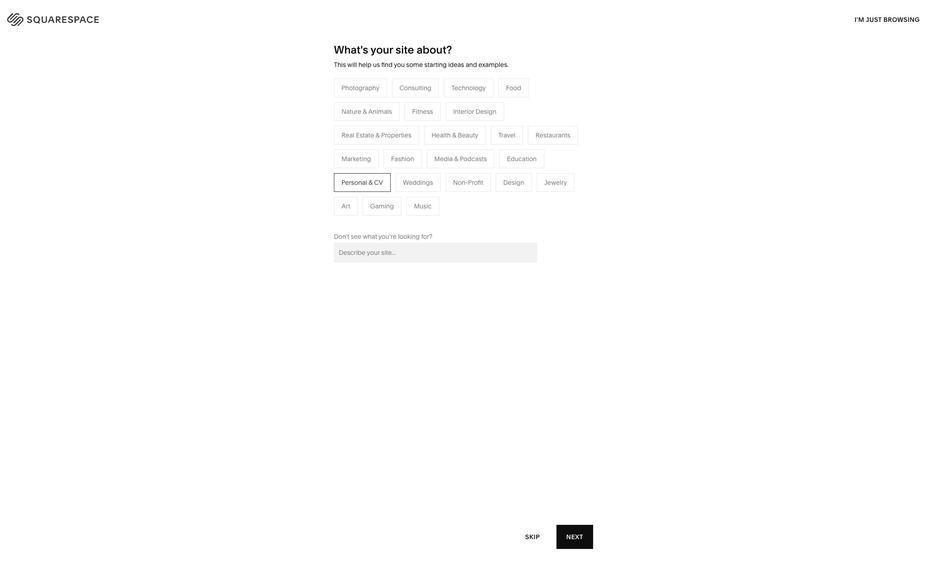 Task type: describe. For each thing, give the bounding box(es) containing it.
this
[[334, 61, 346, 69]]

health & beauty
[[432, 131, 478, 139]]

0 horizontal spatial non-
[[308, 164, 323, 172]]

properties inside option
[[381, 131, 411, 139]]

interior design
[[453, 108, 496, 116]]

Travel radio
[[491, 126, 523, 145]]

media & podcasts link
[[361, 151, 422, 159]]

Don't see what you're looking for? field
[[334, 243, 537, 263]]

jewelry
[[544, 179, 567, 187]]

1 vertical spatial nature & animals
[[455, 138, 506, 146]]

Jewelry radio
[[537, 173, 575, 192]]

& inside "personal & cv" radio
[[369, 179, 373, 187]]

home & decor
[[455, 124, 498, 132]]

0 horizontal spatial restaurants
[[361, 138, 395, 146]]

site
[[396, 43, 414, 56]]

i'm just browsing link
[[855, 7, 920, 32]]

estate inside option
[[356, 131, 374, 139]]

beauty
[[458, 131, 478, 139]]

about?
[[417, 43, 452, 56]]

for?
[[421, 233, 432, 241]]

just
[[866, 15, 882, 23]]

what's
[[334, 43, 368, 56]]

profits
[[323, 164, 341, 172]]

real estate & properties link
[[361, 191, 440, 199]]

you're
[[379, 233, 397, 241]]

Fashion radio
[[384, 150, 422, 168]]

community & non-profits
[[266, 164, 341, 172]]

squarespace logo image
[[18, 11, 117, 25]]

what
[[363, 233, 377, 241]]

restaurants link
[[361, 138, 404, 146]]

music
[[414, 202, 432, 210]]

0 horizontal spatial weddings
[[361, 178, 391, 186]]

& right "community" in the left of the page
[[302, 164, 306, 172]]

Education radio
[[499, 150, 544, 168]]

Restaurants radio
[[528, 126, 578, 145]]

you
[[394, 61, 405, 69]]

& inside health & beauty option
[[452, 131, 456, 139]]

& inside media & podcasts 'option'
[[454, 155, 458, 163]]

1 vertical spatial real estate & properties
[[361, 191, 431, 199]]

food
[[506, 84, 521, 92]]

next
[[566, 534, 583, 542]]

Media & Podcasts radio
[[427, 150, 495, 168]]

real inside option
[[342, 131, 354, 139]]

cv
[[374, 179, 383, 187]]

art
[[342, 202, 350, 210]]

restaurants inside option
[[536, 131, 570, 139]]

media & podcasts inside 'option'
[[434, 155, 487, 163]]

consulting
[[399, 84, 431, 92]]

media inside 'option'
[[434, 155, 453, 163]]

home & decor link
[[455, 124, 507, 132]]

i'm just browsing
[[855, 15, 920, 23]]

Photography radio
[[334, 79, 387, 97]]

personal & cv
[[342, 179, 383, 187]]

1 vertical spatial properties
[[400, 191, 431, 199]]

0 horizontal spatial podcasts
[[386, 151, 413, 159]]

find
[[381, 61, 393, 69]]

photography
[[342, 84, 379, 92]]

profit
[[468, 179, 483, 187]]

travel inside radio
[[498, 131, 516, 139]]

some
[[406, 61, 423, 69]]

education
[[507, 155, 537, 163]]

will
[[347, 61, 357, 69]]

animals inside radio
[[368, 108, 392, 116]]

0 horizontal spatial media
[[361, 151, 379, 159]]

Technology radio
[[444, 79, 493, 97]]

1 vertical spatial animals
[[482, 138, 506, 146]]

Music radio
[[406, 197, 439, 216]]

fitness link
[[455, 151, 485, 159]]

i'm
[[855, 15, 864, 23]]

Consulting radio
[[392, 79, 439, 97]]

weddings link
[[361, 178, 400, 186]]

non-profit
[[453, 179, 483, 187]]

skip
[[525, 534, 540, 542]]



Task type: vqa. For each thing, say whether or not it's contained in the screenshot.
Events
yes



Task type: locate. For each thing, give the bounding box(es) containing it.
nature & animals
[[342, 108, 392, 116], [455, 138, 506, 146]]

1 horizontal spatial design
[[503, 179, 524, 187]]

see
[[351, 233, 362, 241]]

Interior Design radio
[[446, 102, 504, 121]]

Fitness radio
[[405, 102, 441, 121]]

media & podcasts down health & beauty option
[[434, 155, 487, 163]]

podcasts down the restaurants link
[[386, 151, 413, 159]]

weddings down events link
[[361, 178, 391, 186]]

Marketing radio
[[334, 150, 379, 168]]

personal
[[342, 179, 367, 187]]

1 vertical spatial estate
[[375, 191, 393, 199]]

podcasts down nature & animals link
[[460, 155, 487, 163]]

media & podcasts
[[361, 151, 413, 159], [434, 155, 487, 163]]

podcasts inside 'option'
[[460, 155, 487, 163]]

nature inside radio
[[342, 108, 361, 116]]

1 vertical spatial real
[[361, 191, 374, 199]]

0 horizontal spatial travel
[[361, 124, 378, 132]]

real up marketing
[[342, 131, 354, 139]]

1 horizontal spatial weddings
[[403, 179, 433, 187]]

nature & animals inside radio
[[342, 108, 392, 116]]

1 horizontal spatial travel
[[498, 131, 516, 139]]

don't
[[334, 233, 349, 241]]

non-
[[308, 164, 323, 172], [453, 179, 468, 187]]

1 vertical spatial fitness
[[455, 151, 476, 159]]

us
[[373, 61, 380, 69]]

& inside real estate & properties option
[[376, 131, 380, 139]]

1 horizontal spatial nature
[[455, 138, 475, 146]]

0 vertical spatial design
[[476, 108, 496, 116]]

Nature & Animals radio
[[334, 102, 400, 121]]

non- down media & podcasts 'option'
[[453, 179, 468, 187]]

0 vertical spatial nature & animals
[[342, 108, 392, 116]]

non- inside option
[[453, 179, 468, 187]]

non- right "community" in the left of the page
[[308, 164, 323, 172]]

media
[[361, 151, 379, 159], [434, 155, 453, 163]]

help
[[358, 61, 371, 69]]

Non-Profit radio
[[446, 173, 491, 192]]

gaming
[[370, 202, 394, 210]]

0 vertical spatial nature
[[342, 108, 361, 116]]

& inside nature & animals radio
[[363, 108, 367, 116]]

0 vertical spatial estate
[[356, 131, 374, 139]]

design up decor
[[476, 108, 496, 116]]

0 horizontal spatial fitness
[[412, 108, 433, 116]]

marketing
[[342, 155, 371, 163]]

1 horizontal spatial nature & animals
[[455, 138, 506, 146]]

looking
[[398, 233, 420, 241]]

&
[[363, 108, 367, 116], [475, 124, 479, 132], [376, 131, 380, 139], [452, 131, 456, 139], [476, 138, 480, 146], [381, 151, 385, 159], [454, 155, 458, 163], [302, 164, 306, 172], [369, 179, 373, 187], [395, 191, 399, 199]]

don't see what you're looking for?
[[334, 233, 432, 241]]

properties up music
[[400, 191, 431, 199]]

Health & Beauty radio
[[424, 126, 486, 145]]

0 vertical spatial properties
[[381, 131, 411, 139]]

browsing
[[884, 15, 920, 23]]

animals up travel link
[[368, 108, 392, 116]]

community & non-profits link
[[266, 164, 350, 172]]

fitness down beauty
[[455, 151, 476, 159]]

events link
[[361, 164, 389, 172]]

health
[[432, 131, 451, 139]]

& up travel link
[[363, 108, 367, 116]]

Food radio
[[498, 79, 529, 97]]

travel link
[[361, 124, 387, 132]]

restaurants down travel link
[[361, 138, 395, 146]]

real estate & properties up gaming
[[361, 191, 431, 199]]

1 horizontal spatial media
[[434, 155, 453, 163]]

0 horizontal spatial real
[[342, 131, 354, 139]]

media down health
[[434, 155, 453, 163]]

1 horizontal spatial real
[[361, 191, 374, 199]]

restaurants
[[536, 131, 570, 139], [361, 138, 395, 146]]

nature & animals up travel link
[[342, 108, 392, 116]]

home
[[455, 124, 473, 132]]

1 vertical spatial non-
[[453, 179, 468, 187]]

travel down nature & animals radio
[[361, 124, 378, 132]]

0 horizontal spatial nature
[[342, 108, 361, 116]]

0 vertical spatial real
[[342, 131, 354, 139]]

decor
[[480, 124, 498, 132]]

& down health & beauty option
[[454, 155, 458, 163]]

travel right decor
[[498, 131, 516, 139]]

animals
[[368, 108, 392, 116], [482, 138, 506, 146]]

nature & animals link
[[455, 138, 515, 146]]

Art radio
[[334, 197, 358, 216]]

& down 'weddings' link
[[395, 191, 399, 199]]

& right health
[[452, 131, 456, 139]]

nature down photography
[[342, 108, 361, 116]]

next button
[[556, 526, 593, 550]]

1 vertical spatial design
[[503, 179, 524, 187]]

and
[[466, 61, 477, 69]]

examples.
[[479, 61, 509, 69]]

estate down nature & animals radio
[[356, 131, 374, 139]]

travel
[[361, 124, 378, 132], [498, 131, 516, 139]]

0 horizontal spatial nature & animals
[[342, 108, 392, 116]]

& down the restaurants link
[[381, 151, 385, 159]]

Real Estate & Properties radio
[[334, 126, 419, 145]]

ideas
[[448, 61, 464, 69]]

real estate & properties inside option
[[342, 131, 411, 139]]

starting
[[424, 61, 447, 69]]

estate up gaming
[[375, 191, 393, 199]]

bloom image
[[343, 306, 584, 562]]

Gaming radio
[[363, 197, 401, 216]]

1 horizontal spatial podcasts
[[460, 155, 487, 163]]

weddings inside "option"
[[403, 179, 433, 187]]

events
[[361, 164, 380, 172]]

fitness inside fitness radio
[[412, 108, 433, 116]]

properties up media & podcasts link
[[381, 131, 411, 139]]

0 horizontal spatial design
[[476, 108, 496, 116]]

skip button
[[515, 525, 550, 550]]

weddings up real estate & properties link
[[403, 179, 433, 187]]

0 vertical spatial animals
[[368, 108, 392, 116]]

Design radio
[[496, 173, 532, 192]]

fitness down consulting radio on the left top
[[412, 108, 433, 116]]

real
[[342, 131, 354, 139], [361, 191, 374, 199]]

0 horizontal spatial estate
[[356, 131, 374, 139]]

1 horizontal spatial fitness
[[455, 151, 476, 159]]

real down the personal & cv
[[361, 191, 374, 199]]

squarespace logo link
[[18, 11, 196, 25]]

nature & animals down home & decor link
[[455, 138, 506, 146]]

restaurants up education
[[536, 131, 570, 139]]

weddings
[[361, 178, 391, 186], [403, 179, 433, 187]]

nature down home at the top of page
[[455, 138, 475, 146]]

1 horizontal spatial media & podcasts
[[434, 155, 487, 163]]

estate
[[356, 131, 374, 139], [375, 191, 393, 199]]

real estate & properties up media & podcasts link
[[342, 131, 411, 139]]

0 horizontal spatial media & podcasts
[[361, 151, 413, 159]]

& down the home & decor
[[476, 138, 480, 146]]

nature
[[342, 108, 361, 116], [455, 138, 475, 146]]

real estate & properties
[[342, 131, 411, 139], [361, 191, 431, 199]]

1 horizontal spatial non-
[[453, 179, 468, 187]]

media & podcasts down the restaurants link
[[361, 151, 413, 159]]

technology
[[451, 84, 486, 92]]

fashion
[[391, 155, 414, 163]]

0 vertical spatial real estate & properties
[[342, 131, 411, 139]]

media up the events
[[361, 151, 379, 159]]

0 horizontal spatial animals
[[368, 108, 392, 116]]

& up media & podcasts link
[[376, 131, 380, 139]]

Personal & CV radio
[[334, 173, 391, 192]]

1 vertical spatial nature
[[455, 138, 475, 146]]

animals down decor
[[482, 138, 506, 146]]

community
[[266, 164, 301, 172]]

design
[[476, 108, 496, 116], [503, 179, 524, 187]]

0 vertical spatial fitness
[[412, 108, 433, 116]]

Weddings radio
[[395, 173, 441, 192]]

what's your site about? this will help us find you some starting ideas and examples.
[[334, 43, 509, 69]]

0 vertical spatial non-
[[308, 164, 323, 172]]

& left cv
[[369, 179, 373, 187]]

your
[[371, 43, 393, 56]]

properties
[[381, 131, 411, 139], [400, 191, 431, 199]]

1 horizontal spatial restaurants
[[536, 131, 570, 139]]

1 horizontal spatial animals
[[482, 138, 506, 146]]

design down education
[[503, 179, 524, 187]]

fitness
[[412, 108, 433, 116], [455, 151, 476, 159]]

& right home at the top of page
[[475, 124, 479, 132]]

interior
[[453, 108, 474, 116]]

podcasts
[[386, 151, 413, 159], [460, 155, 487, 163]]

1 horizontal spatial estate
[[375, 191, 393, 199]]



